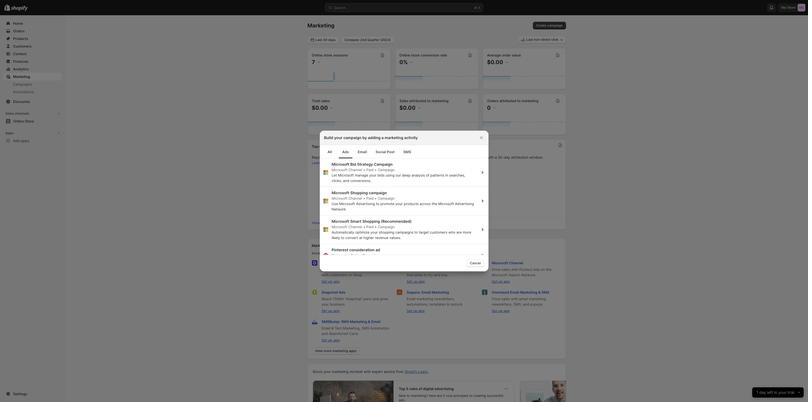 Task type: vqa. For each thing, say whether or not it's contained in the screenshot.
Promote in the MICROSOFT SHOPPING CAMPAIGN MICROSOFT CHANNEL • PAID • CAMPAIGN USE MICROSOFT ADVERTISING TO PROMOTE YOUR PRODUCTS ACROSS THE MICROSOFT ADVERTISING NETWORK
yes



Task type: describe. For each thing, give the bounding box(es) containing it.
channels
[[15, 112, 29, 116]]

more up where
[[430, 252, 439, 256]]

paid inside pinterest consideration ad pinterest • paid • campaign
[[351, 254, 358, 258]]

selected
[[458, 186, 472, 190]]

apps for add apps
[[21, 139, 29, 143]]

omnisend email marketing & sms drive sales with email marketing, newsletters, sms, and popups set up app
[[492, 291, 550, 314]]

tab list inside build your campaign by adding a marketing activity dialog
[[322, 145, 486, 159]]

set inside put your products where people go to find ideas to try and buy set up app
[[407, 280, 412, 284]]

from
[[396, 370, 404, 375]]

and inside microsoft bid strategy campaign microsoft channel • paid • campaign let microsoft manage your bids using our deep analysis of patterns in searches, clicks, and conversions.
[[343, 179, 349, 183]]

set up app link up snapchat ads link
[[322, 280, 340, 284]]

build your campaign by adding a marketing activity
[[324, 136, 418, 140]]

1 horizontal spatial snapchat
[[346, 297, 362, 302]]

build
[[324, 136, 333, 140]]

1 pinterest from the top
[[332, 248, 348, 253]]

no change image for sales
[[418, 106, 421, 110]]

online for 7
[[312, 53, 323, 57]]

principles
[[454, 394, 469, 399]]

cancel button
[[467, 260, 484, 268]]

your inside put your products where people go to find ideas to try and buy set up app
[[413, 268, 421, 272]]

searches,
[[449, 173, 465, 178]]

campaign inside 'microsoft smart shopping (recommended) microsoft channel • paid • campaign automatically optimize your shopping campaigns to target customers who are more likely to convert at higher revenue values.'
[[378, 225, 395, 230]]

marketing apps
[[312, 244, 338, 248]]

boost for boost your marketing mindset with expert advice from shopify learn.
[[313, 370, 323, 375]]

your inside microsoft bid strategy campaign microsoft channel • paid • campaign let microsoft manage your bids using our deep analysis of patterns in searches, clicks, and conversions.
[[369, 173, 377, 178]]

home
[[13, 21, 23, 26]]

view channel report
[[312, 221, 345, 225]]

no
[[401, 186, 406, 190]]

7
[[312, 59, 315, 66]]

ideas
[[414, 273, 423, 278]]

your inside 'microsoft smart shopping (recommended) microsoft channel • paid • campaign automatically optimize your shopping campaigns to target customers who are more likely to convert at higher revenue values.'
[[371, 231, 378, 235]]

campaign for microsoft shopping campaign microsoft channel • paid • campaign use microsoft advertising to promote your products across the microsoft advertising network
[[369, 191, 387, 195]]

sales channels
[[5, 112, 29, 116]]

order
[[502, 53, 511, 57]]

day
[[504, 155, 510, 160]]

with inside omnisend email marketing & sms drive sales with email marketing, newsletters, sms, and popups set up app
[[511, 297, 518, 302]]

create
[[536, 23, 547, 27]]

& left text
[[332, 327, 334, 331]]

store for 7
[[324, 53, 332, 57]]

smsbump: sms marketing & email link
[[322, 320, 381, 325]]

with inside boost your brand presence and connect with customers on shop set up app
[[322, 273, 329, 278]]

email button
[[354, 146, 371, 159]]

of inside microsoft bid strategy campaign microsoft channel • paid • campaign let microsoft manage your bids using our deep analysis of patterns in searches, clicks, and conversions.
[[426, 173, 429, 178]]

where
[[438, 268, 448, 272]]

no change image for online
[[317, 60, 320, 65]]

reporting is based on your utm parameters and connected app activities to your online store. reported with a 30-day attribution window. learn more
[[312, 155, 543, 165]]

email down seguno:
[[407, 297, 416, 302]]

ads inside button
[[342, 150, 349, 154]]

grow
[[492, 268, 501, 272]]

and right shoppers,
[[375, 252, 381, 256]]

build your campaign by adding a marketing activity dialog
[[0, 131, 808, 383]]

set inside microsoft channel grow sales with product ads on the microsoft search network. set up app
[[492, 280, 498, 284]]

ads button
[[338, 146, 354, 159]]

total sales
[[312, 99, 330, 103]]

channel for view
[[321, 221, 334, 225]]

average
[[487, 53, 501, 57]]

in
[[445, 173, 448, 178]]

seguno: email marketing email marketing newsletters, automations, templates & restock set up app
[[407, 291, 463, 314]]

sms up marketing,
[[341, 320, 349, 325]]

30-
[[498, 155, 504, 160]]

and inside omnisend email marketing & sms drive sales with email marketing, newsletters, sms, and popups set up app
[[523, 303, 529, 307]]

business
[[330, 303, 345, 307]]

sms right marketing,
[[362, 327, 369, 331]]

view more marketing apps link
[[312, 348, 360, 356]]

attributed for $0.00
[[410, 99, 426, 103]]

0 vertical spatial the
[[432, 186, 438, 190]]

1 horizontal spatial adding
[[418, 252, 429, 256]]

shopify
[[405, 370, 417, 375]]

likely
[[332, 236, 340, 240]]

smsbump:
[[322, 320, 340, 325]]

campaign inside pinterest consideration ad pinterest • paid • campaign
[[362, 254, 379, 258]]

set up app link for omnisend email marketing & sms drive sales with email marketing, newsletters, sms, and popups set up app
[[492, 309, 510, 314]]

top for top 5 rules of digital advertising
[[399, 387, 405, 392]]

sales channels button
[[3, 110, 62, 118]]

your right build
[[334, 136, 343, 140]]

advice
[[384, 370, 395, 375]]

set inside boost your brand presence and connect with customers on shop set up app
[[322, 280, 327, 284]]

customers inside 'microsoft smart shopping (recommended) microsoft channel • paid • campaign automatically optimize your shopping campaigns to target customers who are more likely to convert at higher revenue values.'
[[430, 231, 448, 235]]

people
[[449, 268, 460, 272]]

expert
[[372, 370, 383, 375]]

customers inside boost your brand presence and connect with customers on shop set up app
[[330, 273, 347, 278]]

all button
[[322, 146, 338, 159]]

drive
[[492, 297, 501, 302]]

email inside button
[[358, 150, 367, 154]]

restock
[[450, 303, 463, 307]]

2 vertical spatial apps
[[349, 350, 357, 354]]

apps button
[[3, 130, 62, 137]]

up inside microsoft channel grow sales with product ads on the microsoft search network. set up app
[[499, 280, 503, 284]]

network.
[[521, 273, 537, 278]]

omnisend email marketing & sms link
[[492, 291, 550, 295]]

up inside boost your brand presence and connect with customers on shop set up app
[[328, 280, 332, 284]]

campaign up using
[[378, 168, 395, 172]]

to inside microsoft shopping campaign microsoft channel • paid • campaign use microsoft advertising to promote your products across the microsoft advertising network
[[376, 202, 380, 206]]

sales inside microsoft channel grow sales with product ads on the microsoft search network. set up app
[[502, 268, 510, 272]]

view for view more marketing apps
[[315, 350, 323, 354]]

marketing,
[[343, 327, 361, 331]]

online store conversion rate
[[400, 53, 447, 57]]

boost for boost your brand presence and connect with customers on shop set up app
[[322, 268, 331, 272]]

campaign down parameters
[[374, 162, 393, 167]]

increase
[[312, 252, 326, 256]]

promote inside microsoft shopping campaign microsoft channel • paid • campaign use microsoft advertising to promote your products across the microsoft advertising network
[[381, 202, 395, 206]]

the inside microsoft channel grow sales with product ads on the microsoft search network. set up app
[[546, 268, 552, 272]]

automations,
[[407, 303, 428, 307]]

campaigns
[[13, 82, 32, 87]]

channel inside microsoft bid strategy campaign microsoft channel • paid • campaign let microsoft manage your bids using our deep analysis of patterns in searches, clicks, and conversions.
[[349, 168, 362, 172]]

campaign inside microsoft shopping campaign microsoft channel • paid • campaign use microsoft advertising to promote your products across the microsoft advertising network
[[378, 197, 395, 201]]

connected
[[394, 155, 412, 160]]

analysis
[[412, 173, 425, 178]]

microsoft shopping campaign microsoft channel • paid • campaign use microsoft advertising to promote your products across the microsoft advertising network
[[332, 191, 474, 212]]

set up app link for microsoft channel grow sales with product ads on the microsoft search network. set up app
[[492, 280, 510, 284]]

0 horizontal spatial 5
[[406, 387, 409, 392]]

k
[[478, 5, 481, 10]]

channel for top
[[319, 145, 333, 149]]

home link
[[3, 20, 62, 27]]

apps.
[[457, 252, 467, 256]]

online
[[449, 155, 459, 160]]

at
[[359, 236, 363, 240]]

mindset
[[350, 370, 363, 375]]

users
[[363, 297, 372, 302]]

channel inside microsoft channel grow sales with product ads on the microsoft search network. set up app
[[509, 261, 523, 266]]

activities
[[420, 155, 435, 160]]

add apps button
[[3, 137, 62, 145]]

marketing inside "seguno: email marketing email marketing newsletters, automations, templates & restock set up app"
[[432, 291, 449, 295]]

app inside reporting is based on your utm parameters and connected app activities to your online store. reported with a 30-day attribution window. learn more
[[413, 155, 419, 160]]

manage
[[355, 173, 368, 178]]

shop
[[354, 273, 362, 278]]

presence
[[351, 268, 367, 272]]

orders
[[487, 99, 499, 103]]

parameters
[[367, 155, 386, 160]]

average order value
[[487, 53, 521, 57]]

consideration
[[349, 248, 375, 253]]

app inside omnisend email marketing & sms drive sales with email marketing, newsletters, sms, and popups set up app
[[504, 309, 510, 314]]

& inside "seguno: email marketing email marketing newsletters, automations, templates & restock set up app"
[[447, 303, 449, 307]]

more inside 'microsoft smart shopping (recommended) microsoft channel • paid • campaign automatically optimize your shopping campaigns to target customers who are more likely to convert at higher revenue values.'
[[463, 231, 471, 235]]

channel inside microsoft shopping campaign microsoft channel • paid • campaign use microsoft advertising to promote your products across the microsoft advertising network
[[349, 197, 362, 201]]

your up bid
[[349, 155, 357, 160]]

social post button
[[371, 146, 399, 159]]

on inside microsoft channel grow sales with product ads on the microsoft search network. set up app
[[541, 268, 545, 272]]

boost your marketing mindset with expert advice from shopify learn.
[[313, 370, 429, 375]]

performance
[[334, 145, 356, 149]]

strategy
[[357, 162, 373, 167]]

top channel performance
[[312, 145, 356, 149]]

more inside view more marketing apps link
[[324, 350, 332, 354]]

target
[[419, 231, 429, 235]]

with left expert
[[364, 370, 371, 375]]

automatically
[[332, 231, 354, 235]]

learn.
[[418, 370, 429, 375]]

popups
[[530, 303, 543, 307]]

ads inside snapchat ads reach 750m+ snapchat users and grow your business set up app
[[339, 291, 346, 295]]

cancel
[[470, 262, 481, 266]]

app inside put your products where people go to find ideas to try and buy set up app
[[419, 280, 425, 284]]

all
[[328, 150, 332, 154]]

0
[[487, 105, 491, 111]]

rules
[[409, 387, 418, 392]]

a inside reporting is based on your utm parameters and connected app activities to your online store. reported with a 30-day attribution window. learn more
[[495, 155, 497, 160]]

attributed for 0
[[500, 99, 516, 103]]

top for top channel performance
[[312, 145, 318, 149]]

app inside boost your brand presence and connect with customers on shop set up app
[[333, 280, 340, 284]]

2 advertising from the left
[[455, 202, 474, 206]]

engage
[[344, 252, 356, 256]]

email down smsbump: at the left bottom of page
[[322, 327, 331, 331]]

no change image for total
[[330, 106, 333, 110]]

smsbump: sms marketing & email email & text marketing, sms automation and abandoned carts set up app
[[322, 320, 390, 343]]

increase sessions, engage shoppers, and promote products by adding more marketing apps.
[[312, 252, 467, 256]]

view more marketing apps
[[315, 350, 357, 354]]

campaign for build your campaign by adding a marketing activity
[[343, 136, 362, 140]]

and inside put your products where people go to find ideas to try and buy set up app
[[434, 273, 440, 278]]

online store sessions
[[312, 53, 348, 57]]

your down view more marketing apps link
[[324, 370, 331, 375]]



Task type: locate. For each thing, give the bounding box(es) containing it.
online up 0%
[[400, 53, 410, 57]]

attribution
[[511, 155, 529, 160]]

2 no change image from the left
[[505, 60, 508, 65]]

on
[[344, 155, 348, 160], [541, 268, 545, 272], [348, 273, 353, 278]]

campaign down using
[[378, 197, 395, 201]]

up down drive
[[499, 309, 503, 314]]

0 horizontal spatial a
[[382, 136, 384, 140]]

rate
[[440, 53, 447, 57]]

email up utm
[[358, 150, 367, 154]]

1 vertical spatial 5
[[443, 394, 445, 399]]

set down automations,
[[407, 309, 412, 314]]

0 vertical spatial view
[[312, 221, 320, 225]]

and inside reporting is based on your utm parameters and connected app activities to your online store. reported with a 30-day attribution window. learn more
[[387, 155, 393, 160]]

automations
[[13, 90, 34, 94]]

up down business on the bottom of the page
[[328, 309, 332, 314]]

0 vertical spatial are
[[457, 231, 462, 235]]

set inside smsbump: sms marketing & email email & text marketing, sms automation and abandoned carts set up app
[[322, 339, 327, 343]]

1 vertical spatial ads
[[534, 268, 540, 272]]

more right who
[[463, 231, 471, 235]]

channel down bid
[[349, 168, 362, 172]]

1 horizontal spatial of
[[426, 173, 429, 178]]

your left "online"
[[441, 155, 448, 160]]

1 horizontal spatial 5
[[443, 394, 445, 399]]

0 vertical spatial adding
[[368, 136, 381, 140]]

1 horizontal spatial advertising
[[455, 202, 474, 206]]

0 horizontal spatial snapchat
[[322, 291, 338, 295]]

window.
[[530, 155, 543, 160]]

online for 0%
[[400, 53, 410, 57]]

2 horizontal spatial campaign
[[548, 23, 563, 27]]

put your products where people go to find ideas to try and buy set up app
[[407, 268, 470, 284]]

set inside omnisend email marketing & sms drive sales with email marketing, newsletters, sms, and popups set up app
[[492, 309, 498, 314]]

microsoft channel grow sales with product ads on the microsoft search network. set up app
[[492, 261, 552, 284]]

ads.
[[399, 399, 405, 403]]

by inside build your campaign by adding a marketing activity dialog
[[363, 136, 367, 140]]

5 left core on the right of page
[[443, 394, 445, 399]]

apps for marketing apps
[[330, 244, 338, 248]]

total
[[312, 99, 320, 103]]

products up put
[[397, 252, 412, 256]]

store for 0%
[[411, 53, 420, 57]]

are inside new to marketing? here are 5 core principles to creating successful ads.
[[437, 394, 442, 399]]

online
[[312, 53, 323, 57], [400, 53, 410, 57]]

buy
[[441, 273, 448, 278]]

0 horizontal spatial of
[[419, 387, 422, 392]]

2 store from the left
[[411, 53, 420, 57]]

the
[[432, 186, 438, 190], [432, 202, 437, 206], [546, 268, 552, 272]]

products left across
[[404, 202, 419, 206]]

app left "activities" at right top
[[413, 155, 419, 160]]

0 vertical spatial apps
[[21, 139, 29, 143]]

discounts link
[[3, 98, 62, 106]]

1 horizontal spatial sales
[[400, 99, 409, 103]]

0 vertical spatial sales
[[321, 99, 330, 103]]

& inside omnisend email marketing & sms drive sales with email marketing, newsletters, sms, and popups set up app
[[538, 291, 541, 295]]

core
[[446, 394, 453, 399]]

2 online from the left
[[400, 53, 410, 57]]

the right across
[[432, 202, 437, 206]]

search inside microsoft channel grow sales with product ads on the microsoft search network. set up app
[[509, 273, 520, 278]]

1 vertical spatial search
[[509, 273, 520, 278]]

campaign up shopping
[[378, 225, 395, 230]]

omnisend
[[492, 291, 509, 295]]

with inside microsoft channel grow sales with product ads on the microsoft search network. set up app
[[511, 268, 518, 272]]

0 vertical spatial products
[[404, 202, 419, 206]]

$0.00 down total sales
[[312, 105, 328, 111]]

no change image
[[317, 60, 320, 65], [330, 106, 333, 110], [418, 106, 421, 110], [493, 106, 496, 110]]

online up 7
[[312, 53, 323, 57]]

channel inside button
[[321, 221, 334, 225]]

paid inside 'microsoft smart shopping (recommended) microsoft channel • paid • campaign automatically optimize your shopping campaigns to target customers who are more likely to convert at higher revenue values.'
[[366, 225, 374, 230]]

set inside snapchat ads reach 750m+ snapchat users and grow your business set up app
[[322, 309, 327, 314]]

adding up social
[[368, 136, 381, 140]]

and left connect
[[368, 268, 374, 272]]

campaign inside button
[[548, 23, 563, 27]]

tab list containing all
[[322, 145, 486, 159]]

2 horizontal spatial apps
[[349, 350, 357, 354]]

0 horizontal spatial newsletters,
[[434, 297, 455, 302]]

0 vertical spatial promote
[[381, 202, 395, 206]]

up up omnisend
[[499, 280, 503, 284]]

apps down carts
[[349, 350, 357, 354]]

by up ideas
[[413, 252, 417, 256]]

on right the product
[[541, 268, 545, 272]]

0 horizontal spatial campaign
[[343, 136, 362, 140]]

microsoft channel link
[[492, 261, 523, 266]]

5 inside new to marketing? here are 5 core principles to creating successful ads.
[[443, 394, 445, 399]]

set up app link down business on the bottom of the page
[[322, 309, 340, 314]]

1 vertical spatial channel
[[321, 221, 334, 225]]

1 horizontal spatial no change image
[[505, 60, 508, 65]]

1 vertical spatial sales
[[502, 268, 510, 272]]

1 vertical spatial the
[[432, 202, 437, 206]]

2 pinterest from the top
[[332, 254, 347, 258]]

your inside boost your brand presence and connect with customers on shop set up app
[[332, 268, 340, 272]]

more inside reporting is based on your utm parameters and connected app activities to your online store. reported with a 30-day attribution window. learn more
[[322, 161, 331, 165]]

microsoft bid strategy campaign microsoft channel • paid • campaign let microsoft manage your bids using our deep analysis of patterns in searches, clicks, and conversions.
[[332, 162, 465, 183]]

1 horizontal spatial customers
[[430, 231, 448, 235]]

your inside snapchat ads reach 750m+ snapchat users and grow your business set up app
[[322, 303, 329, 307]]

and right clicks,
[[343, 179, 349, 183]]

1 horizontal spatial are
[[457, 231, 462, 235]]

sales down microsoft channel link
[[502, 268, 510, 272]]

automations link
[[3, 88, 62, 96]]

1 vertical spatial a
[[495, 155, 497, 160]]

set up view more marketing apps
[[322, 339, 327, 343]]

store.
[[460, 155, 469, 160]]

paid inside microsoft shopping campaign microsoft channel • paid • campaign use microsoft advertising to promote your products across the microsoft advertising network
[[366, 197, 374, 201]]

ads inside microsoft channel grow sales with product ads on the microsoft search network. set up app
[[534, 268, 540, 272]]

marketing
[[308, 22, 335, 29], [13, 75, 30, 79], [312, 244, 329, 248], [432, 291, 449, 295], [520, 291, 538, 295], [350, 320, 367, 325]]

adding down target
[[418, 252, 429, 256]]

2 vertical spatial the
[[546, 268, 552, 272]]

1 vertical spatial newsletters,
[[492, 303, 512, 307]]

paid down conversions.
[[366, 197, 374, 201]]

sessions,
[[327, 252, 343, 256]]

your up "higher"
[[371, 231, 378, 235]]

$0.00 for total
[[312, 105, 328, 111]]

1 horizontal spatial top
[[399, 387, 405, 392]]

0 vertical spatial boost
[[322, 268, 331, 272]]

the right for
[[432, 186, 438, 190]]

no change image for $0.00
[[505, 60, 508, 65]]

1 vertical spatial sales
[[5, 112, 14, 116]]

sales
[[321, 99, 330, 103], [502, 268, 510, 272], [502, 297, 510, 302]]

snapchat left users
[[346, 297, 362, 302]]

across
[[420, 202, 431, 206]]

and left grow
[[373, 297, 379, 302]]

no change image for orders
[[493, 106, 496, 110]]

pinterest consideration ad pinterest • paid • campaign
[[332, 248, 380, 258]]

with up snapchat ads link
[[322, 273, 329, 278]]

create campaign
[[536, 23, 563, 27]]

app
[[413, 155, 419, 160], [333, 280, 340, 284], [419, 280, 425, 284], [504, 280, 510, 284], [333, 309, 340, 314], [419, 309, 425, 314], [504, 309, 510, 314], [333, 339, 340, 343]]

0 vertical spatial snapchat
[[322, 291, 338, 295]]

app down automations,
[[419, 309, 425, 314]]

shopping up optimize
[[362, 219, 380, 224]]

and down post
[[387, 155, 393, 160]]

customers
[[430, 231, 448, 235], [330, 273, 347, 278]]

revenue
[[375, 236, 389, 240]]

top up new
[[399, 387, 405, 392]]

advertising up smart
[[356, 202, 375, 206]]

set up app link for put your products where people go to find ideas to try and buy set up app
[[407, 280, 425, 284]]

0 horizontal spatial apps
[[21, 139, 29, 143]]

2 vertical spatial on
[[348, 273, 353, 278]]

seguno: email marketing link
[[407, 291, 449, 295]]

0 vertical spatial top
[[312, 145, 318, 149]]

0 vertical spatial channel
[[319, 145, 333, 149]]

1 vertical spatial promote
[[382, 252, 396, 256]]

sales for sales attributed to marketing
[[400, 99, 409, 103]]

newsletters, inside "seguno: email marketing email marketing newsletters, automations, templates & restock set up app"
[[434, 297, 455, 302]]

channel
[[319, 145, 333, 149], [321, 221, 334, 225]]

based
[[333, 155, 343, 160]]

of right the rules
[[419, 387, 422, 392]]

0 horizontal spatial customers
[[330, 273, 347, 278]]

advertising
[[435, 387, 454, 392]]

newsletters, inside omnisend email marketing & sms drive sales with email marketing, newsletters, sms, and popups set up app
[[492, 303, 512, 307]]

and inside boost your brand presence and connect with customers on shop set up app
[[368, 268, 374, 272]]

brand
[[341, 268, 350, 272]]

shopping
[[379, 231, 394, 235]]

pinterest
[[332, 248, 348, 253], [332, 254, 347, 258]]

1 vertical spatial apps
[[330, 244, 338, 248]]

with up sms, in the right of the page
[[511, 297, 518, 302]]

1 vertical spatial pinterest
[[332, 254, 347, 258]]

your down no
[[396, 202, 403, 206]]

templates
[[429, 303, 446, 307]]

1 vertical spatial by
[[413, 252, 417, 256]]

for
[[426, 186, 431, 190]]

who
[[449, 231, 456, 235]]

set up app link down ideas
[[407, 280, 425, 284]]

2 vertical spatial campaign
[[369, 191, 387, 195]]

1 horizontal spatial online
[[400, 53, 410, 57]]

0 horizontal spatial advertising
[[356, 202, 375, 206]]

social
[[376, 150, 386, 154]]

750m+
[[333, 297, 345, 302]]

shopping inside microsoft shopping campaign microsoft channel • paid • campaign use microsoft advertising to promote your products across the microsoft advertising network
[[350, 191, 368, 195]]

1 horizontal spatial apps
[[330, 244, 338, 248]]

automation
[[370, 327, 390, 331]]

& up automation
[[368, 320, 370, 325]]

and inside snapchat ads reach 750m+ snapchat users and grow your business set up app
[[373, 297, 379, 302]]

learn more link
[[312, 161, 331, 165]]

marketing,
[[529, 297, 547, 302]]

adding inside dialog
[[368, 136, 381, 140]]

0 horizontal spatial sales
[[5, 112, 14, 116]]

clicks,
[[332, 179, 342, 183]]

0 horizontal spatial store
[[324, 53, 332, 57]]

data
[[407, 186, 415, 190]]

(recommended)
[[381, 219, 412, 224]]

a up social
[[382, 136, 384, 140]]

of
[[426, 173, 429, 178], [419, 387, 422, 392]]

app inside smsbump: sms marketing & email email & text marketing, sms automation and abandoned carts set up app
[[333, 339, 340, 343]]

the inside microsoft shopping campaign microsoft channel • paid • campaign use microsoft advertising to promote your products across the microsoft advertising network
[[432, 202, 437, 206]]

top 5 rules of digital advertising
[[399, 387, 454, 392]]

0 horizontal spatial no change image
[[410, 60, 413, 65]]

report
[[335, 221, 345, 225]]

with inside reporting is based on your utm parameters and connected app activities to your online store. reported with a 30-day attribution window. learn more
[[487, 155, 494, 160]]

app up omnisend
[[504, 280, 510, 284]]

view for view channel report
[[312, 221, 320, 225]]

bids
[[378, 173, 385, 178]]

0 vertical spatial search
[[334, 5, 346, 10]]

1 vertical spatial on
[[541, 268, 545, 272]]

& up marketing, at the right bottom
[[538, 291, 541, 295]]

marketing inside smsbump: sms marketing & email email & text marketing, sms automation and abandoned carts set up app
[[350, 320, 367, 325]]

products inside put your products where people go to find ideas to try and buy set up app
[[422, 268, 437, 272]]

sales right total at the top left of page
[[321, 99, 330, 103]]

set inside "seguno: email marketing email marketing newsletters, automations, templates & restock set up app"
[[407, 309, 412, 314]]

newsletters, up templates
[[434, 297, 455, 302]]

view
[[312, 221, 320, 225], [315, 350, 323, 354]]

marketing inside "seguno: email marketing email marketing newsletters, automations, templates & restock set up app"
[[417, 297, 433, 302]]

top
[[312, 145, 318, 149], [399, 387, 405, 392]]

to inside reporting is based on your utm parameters and connected app activities to your online store. reported with a 30-day attribution window. learn more
[[436, 155, 440, 160]]

marketing inside dialog
[[385, 136, 403, 140]]

1 vertical spatial adding
[[418, 252, 429, 256]]

0 vertical spatial shopping
[[350, 191, 368, 195]]

campaign right create
[[548, 23, 563, 27]]

1 horizontal spatial store
[[411, 53, 420, 57]]

sms,
[[513, 303, 522, 307]]

no data found for the date range selected
[[401, 186, 472, 190]]

app inside microsoft channel grow sales with product ads on the microsoft search network. set up app
[[504, 280, 510, 284]]

shopify image
[[11, 6, 28, 11]]

email up automation
[[371, 320, 381, 325]]

0 vertical spatial customers
[[430, 231, 448, 235]]

0 vertical spatial ads
[[342, 150, 349, 154]]

2 vertical spatial sales
[[502, 297, 510, 302]]

0 vertical spatial 5
[[406, 387, 409, 392]]

boost
[[322, 268, 331, 272], [313, 370, 323, 375]]

1 vertical spatial boost
[[313, 370, 323, 375]]

$0.00 for average
[[487, 59, 503, 66]]

top up reporting
[[312, 145, 318, 149]]

campaign up performance
[[343, 136, 362, 140]]

up down ideas
[[413, 280, 418, 284]]

on down brand
[[348, 273, 353, 278]]

your left bids at the left of the page
[[369, 173, 377, 178]]

1 horizontal spatial a
[[495, 155, 497, 160]]

reach
[[322, 297, 332, 302]]

abandoned
[[329, 332, 348, 336]]

1 vertical spatial are
[[437, 394, 442, 399]]

activity
[[404, 136, 418, 140]]

up inside put your products where people go to find ideas to try and buy set up app
[[413, 280, 418, 284]]

up inside "seguno: email marketing email marketing newsletters, automations, templates & restock set up app"
[[413, 309, 418, 314]]

up inside omnisend email marketing & sms drive sales with email marketing, newsletters, sms, and popups set up app
[[499, 309, 503, 314]]

set up app link down abandoned
[[322, 339, 340, 343]]

2 vertical spatial products
[[422, 268, 437, 272]]

higher
[[364, 236, 374, 240]]

paid down strategy at the top left of page
[[366, 168, 374, 172]]

1 vertical spatial shopping
[[362, 219, 380, 224]]

boost inside boost your brand presence and connect with customers on shop set up app
[[322, 268, 331, 272]]

1 store from the left
[[324, 53, 332, 57]]

adding
[[368, 136, 381, 140], [418, 252, 429, 256]]

2 horizontal spatial $0.00
[[487, 59, 503, 66]]

sms button
[[399, 146, 416, 159]]

marketing inside omnisend email marketing & sms drive sales with email marketing, newsletters, sms, and popups set up app
[[520, 291, 538, 295]]

0 vertical spatial pinterest
[[332, 248, 348, 253]]

on inside reporting is based on your utm parameters and connected app activities to your online store. reported with a 30-day attribution window. learn more
[[344, 155, 348, 160]]

try
[[428, 273, 433, 278]]

campaign inside microsoft shopping campaign microsoft channel • paid • campaign use microsoft advertising to promote your products across the microsoft advertising network
[[369, 191, 387, 195]]

set down drive
[[492, 309, 498, 314]]

date
[[438, 186, 446, 190]]

new
[[399, 394, 406, 399]]

email up the email on the bottom of page
[[510, 291, 519, 295]]

app down ideas
[[419, 280, 425, 284]]

set up app link for seguno: email marketing email marketing newsletters, automations, templates & restock set up app
[[407, 309, 425, 314]]

up up snapchat ads link
[[328, 280, 332, 284]]

paid down the consideration
[[351, 254, 358, 258]]

email inside omnisend email marketing & sms drive sales with email marketing, newsletters, sms, and popups set up app
[[510, 291, 519, 295]]

1 no change image from the left
[[410, 60, 413, 65]]

on inside boost your brand presence and connect with customers on shop set up app
[[348, 273, 353, 278]]

sales attributed to marketing
[[400, 99, 449, 103]]

are right who
[[457, 231, 462, 235]]

up inside snapchat ads reach 750m+ snapchat users and grow your business set up app
[[328, 309, 332, 314]]

pinterest up brand
[[332, 254, 347, 258]]

customers down brand
[[330, 273, 347, 278]]

your inside microsoft shopping campaign microsoft channel • paid • campaign use microsoft advertising to promote your products across the microsoft advertising network
[[396, 202, 403, 206]]

sms up marketing, at the right bottom
[[542, 291, 550, 295]]

store
[[324, 53, 332, 57], [411, 53, 420, 57]]

products up try
[[422, 268, 437, 272]]

app down abandoned
[[333, 339, 340, 343]]

set up app link down drive
[[492, 309, 510, 314]]

reporting
[[312, 155, 328, 160]]

set up app link for snapchat ads reach 750m+ snapchat users and grow your business set up app
[[322, 309, 340, 314]]

apps inside button
[[21, 139, 29, 143]]

of right analysis
[[426, 173, 429, 178]]

are inside 'microsoft smart shopping (recommended) microsoft channel • paid • campaign automatically optimize your shopping campaigns to target customers who are more likely to convert at higher revenue values.'
[[457, 231, 462, 235]]

products inside microsoft shopping campaign microsoft channel • paid • campaign use microsoft advertising to promote your products across the microsoft advertising network
[[404, 202, 419, 206]]

1 horizontal spatial newsletters,
[[492, 303, 512, 307]]

no change image for 0%
[[410, 60, 413, 65]]

conversions.
[[350, 179, 371, 183]]

⌘ k
[[474, 5, 481, 10]]

apps right add
[[21, 139, 29, 143]]

0 horizontal spatial top
[[312, 145, 318, 149]]

paid inside microsoft bid strategy campaign microsoft channel • paid • campaign let microsoft manage your bids using our deep analysis of patterns in searches, clicks, and conversions.
[[366, 168, 374, 172]]

and inside smsbump: sms marketing & email email & text marketing, sms automation and abandoned carts set up app
[[322, 332, 328, 336]]

0 vertical spatial newsletters,
[[434, 297, 455, 302]]

campaign down ad
[[362, 254, 379, 258]]

0 horizontal spatial online
[[312, 53, 323, 57]]

your up ideas
[[413, 268, 421, 272]]

1 vertical spatial top
[[399, 387, 405, 392]]

1 horizontal spatial by
[[413, 252, 417, 256]]

channel down conversions.
[[349, 197, 362, 201]]

up down automations,
[[413, 309, 418, 314]]

sales down omnisend
[[502, 297, 510, 302]]

1 vertical spatial products
[[397, 252, 412, 256]]

set up app link up omnisend
[[492, 280, 510, 284]]

advertising
[[356, 202, 375, 206], [455, 202, 474, 206]]

1 vertical spatial of
[[419, 387, 422, 392]]

0 horizontal spatial attributed
[[410, 99, 426, 103]]

1 vertical spatial campaign
[[343, 136, 362, 140]]

shopping inside 'microsoft smart shopping (recommended) microsoft channel • paid • campaign automatically optimize your shopping campaigns to target customers who are more likely to convert at higher revenue values.'
[[362, 219, 380, 224]]

2 vertical spatial ads
[[339, 291, 346, 295]]

$0.00 for sales
[[400, 105, 416, 111]]

with down microsoft channel link
[[511, 268, 518, 272]]

a left '30-'
[[495, 155, 497, 160]]

discounts
[[13, 100, 30, 104]]

view inside button
[[312, 221, 320, 225]]

apps up sessions,
[[330, 244, 338, 248]]

$0.00 down average
[[487, 59, 503, 66]]

sales inside omnisend email marketing & sms drive sales with email marketing, newsletters, sms, and popups set up app
[[502, 297, 510, 302]]

app inside "seguno: email marketing email marketing newsletters, automations, templates & restock set up app"
[[419, 309, 425, 314]]

app down business on the bottom of the page
[[333, 309, 340, 314]]

sms inside "button"
[[403, 150, 411, 154]]

0 horizontal spatial are
[[437, 394, 442, 399]]

set up app link for smsbump: sms marketing & email email & text marketing, sms automation and abandoned carts set up app
[[322, 339, 340, 343]]

bid
[[350, 162, 356, 167]]

up inside smsbump: sms marketing & email email & text marketing, sms automation and abandoned carts set up app
[[328, 339, 332, 343]]

a inside dialog
[[382, 136, 384, 140]]

& left restock
[[447, 303, 449, 307]]

smart
[[350, 219, 362, 224]]

sales for sales channels
[[5, 112, 14, 116]]

1 online from the left
[[312, 53, 323, 57]]

no change image
[[410, 60, 413, 65], [505, 60, 508, 65]]

newsletters, down drive
[[492, 303, 512, 307]]

0 vertical spatial a
[[382, 136, 384, 140]]

1 attributed from the left
[[410, 99, 426, 103]]

0 vertical spatial of
[[426, 173, 429, 178]]

1 horizontal spatial $0.00
[[400, 105, 416, 111]]

0 vertical spatial by
[[363, 136, 367, 140]]

app inside snapchat ads reach 750m+ snapchat users and grow your business set up app
[[333, 309, 340, 314]]

0 vertical spatial campaign
[[548, 23, 563, 27]]

0 horizontal spatial by
[[363, 136, 367, 140]]

channel down smart
[[349, 225, 362, 230]]

your
[[334, 136, 343, 140], [349, 155, 357, 160], [441, 155, 448, 160], [369, 173, 377, 178], [396, 202, 403, 206], [371, 231, 378, 235], [332, 268, 340, 272], [413, 268, 421, 272], [322, 303, 329, 307], [324, 370, 331, 375]]

seguno:
[[407, 291, 421, 295]]

on right 'based'
[[344, 155, 348, 160]]

0 vertical spatial sales
[[400, 99, 409, 103]]

2 attributed from the left
[[500, 99, 516, 103]]

1 vertical spatial customers
[[330, 273, 347, 278]]

0 horizontal spatial search
[[334, 5, 346, 10]]

1 horizontal spatial attributed
[[500, 99, 516, 103]]

set down reach
[[322, 309, 327, 314]]

tab list
[[322, 145, 486, 159]]

our
[[396, 173, 401, 178]]

the right the product
[[546, 268, 552, 272]]

1 advertising from the left
[[356, 202, 375, 206]]

0 horizontal spatial $0.00
[[312, 105, 328, 111]]

sales inside button
[[5, 112, 14, 116]]

snapchat ads link
[[322, 291, 346, 295]]

1 vertical spatial view
[[315, 350, 323, 354]]

0 vertical spatial on
[[344, 155, 348, 160]]

0 horizontal spatial adding
[[368, 136, 381, 140]]

channel inside 'microsoft smart shopping (recommended) microsoft channel • paid • campaign automatically optimize your shopping campaigns to target customers who are more likely to convert at higher revenue values.'
[[349, 225, 362, 230]]

1 horizontal spatial search
[[509, 273, 520, 278]]

sms inside omnisend email marketing & sms drive sales with email marketing, newsletters, sms, and popups set up app
[[542, 291, 550, 295]]

email right seguno:
[[422, 291, 431, 295]]

1 horizontal spatial campaign
[[369, 191, 387, 195]]

1 vertical spatial snapchat
[[346, 297, 362, 302]]

more down is
[[322, 161, 331, 165]]



